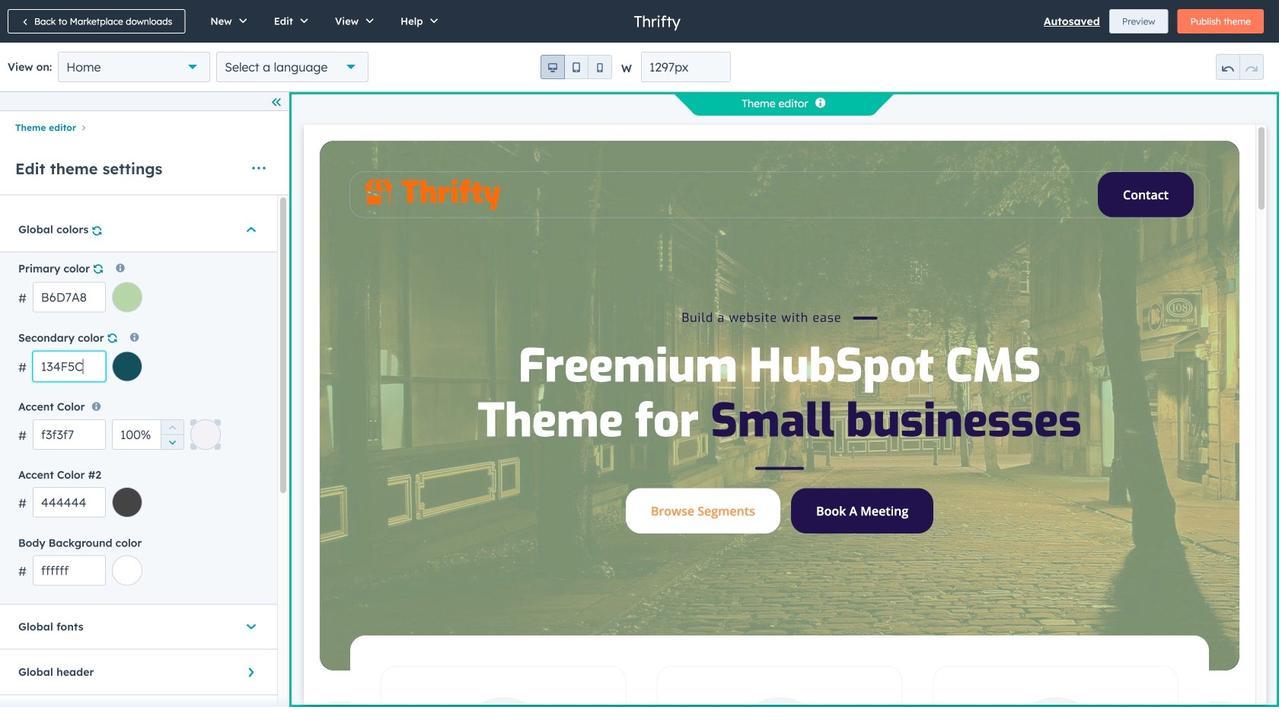 Task type: describe. For each thing, give the bounding box(es) containing it.
2 vertical spatial caret image
[[244, 668, 259, 677]]

opacity input text field
[[112, 419, 184, 450]]



Task type: vqa. For each thing, say whether or not it's contained in the screenshot.
first DRAFT from the bottom
no



Task type: locate. For each thing, give the bounding box(es) containing it.
caret image
[[247, 222, 256, 237], [247, 619, 256, 635], [244, 668, 259, 677]]

1 vertical spatial caret image
[[247, 619, 256, 635]]

None text field
[[641, 52, 731, 82], [33, 282, 106, 312], [33, 351, 106, 382], [33, 419, 106, 450], [641, 52, 731, 82], [33, 282, 106, 312], [33, 351, 106, 382], [33, 419, 106, 450]]

navigation
[[0, 117, 289, 137]]

None text field
[[33, 487, 106, 518], [33, 556, 106, 586], [33, 487, 106, 518], [33, 556, 106, 586]]

group
[[1216, 54, 1264, 80], [541, 55, 612, 79], [161, 419, 184, 450]]

0 horizontal spatial group
[[161, 419, 184, 450]]

1 horizontal spatial group
[[541, 55, 612, 79]]

0 vertical spatial caret image
[[247, 222, 256, 237]]

2 horizontal spatial group
[[1216, 54, 1264, 80]]



